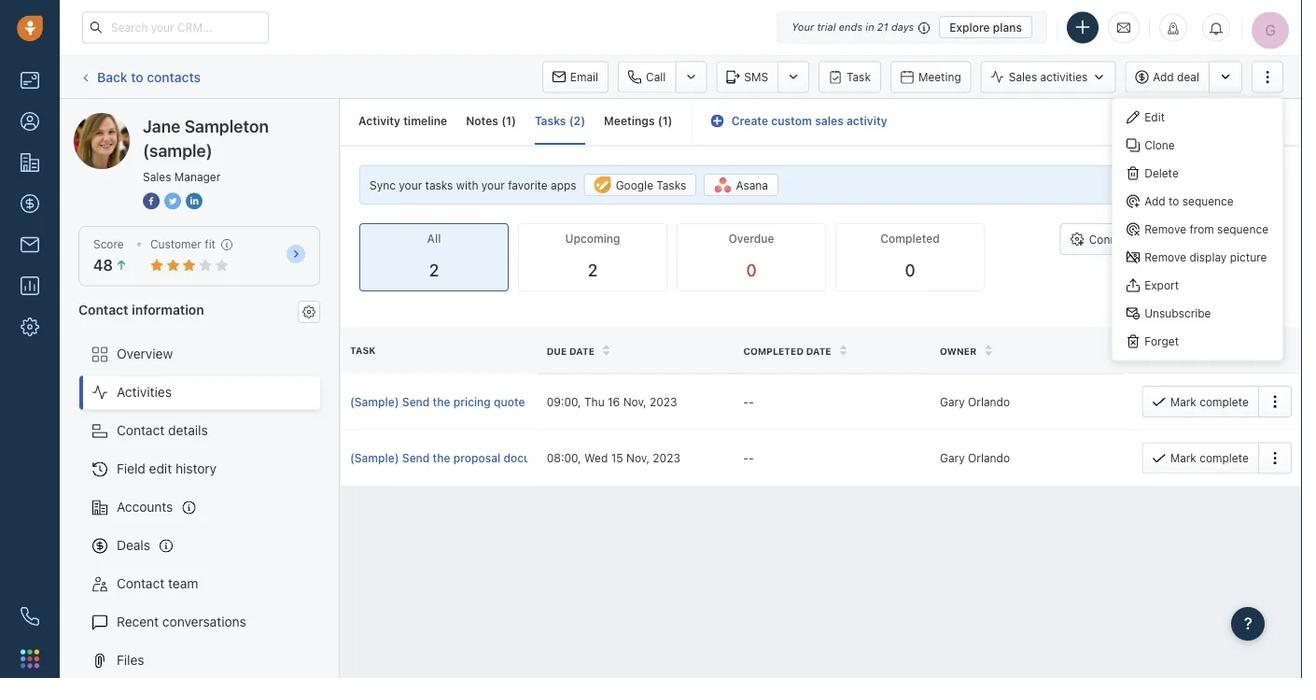 Task type: vqa. For each thing, say whether or not it's contained in the screenshot.
notifications.
no



Task type: locate. For each thing, give the bounding box(es) containing it.
1 for meetings ( 1 )
[[663, 114, 668, 127]]

0 horizontal spatial apps
[[551, 178, 577, 192]]

(sample) up manager
[[211, 113, 264, 128]]

google
[[616, 179, 654, 192]]

task
[[847, 71, 871, 84], [350, 345, 376, 355]]

0 vertical spatial gary orlando
[[940, 395, 1011, 408]]

2 orlando from the top
[[969, 451, 1011, 464]]

1 vertical spatial gary orlando
[[940, 451, 1011, 464]]

2023 right 15
[[653, 451, 681, 464]]

0 vertical spatial (sample)
[[211, 113, 264, 128]]

2023
[[650, 395, 678, 408], [653, 451, 681, 464]]

contact up recent
[[117, 576, 165, 591]]

1 orlando from the top
[[969, 395, 1011, 408]]

1 horizontal spatial your
[[482, 178, 505, 192]]

contact details
[[117, 423, 208, 438]]

trial
[[818, 21, 836, 33]]

1 gary from the top
[[940, 395, 965, 408]]

2 (sample) from the top
[[350, 451, 399, 465]]

your right with
[[482, 178, 505, 192]]

nov, for 15
[[627, 451, 650, 464]]

0 vertical spatial complete
[[1200, 395, 1250, 408]]

1 0 from the left
[[747, 260, 757, 280]]

facebook circled image
[[143, 191, 160, 211]]

accounts
[[117, 499, 173, 515]]

2 mark complete from the top
[[1171, 451, 1250, 465]]

2 send from the top
[[402, 451, 430, 465]]

remove for remove display picture
[[1145, 251, 1187, 264]]

1 vertical spatial mark complete button
[[1143, 442, 1259, 474]]

owner
[[940, 345, 977, 356]]

tasks down email button
[[535, 114, 566, 127]]

sync
[[370, 178, 396, 192]]

0 vertical spatial contact
[[78, 301, 128, 317]]

mark complete for 09:00, thu 16 nov, 2023
[[1171, 395, 1250, 408]]

1 horizontal spatial 0
[[905, 260, 916, 280]]

sms
[[745, 71, 769, 84]]

jane sampleton (sample)
[[111, 113, 264, 128], [143, 116, 269, 160]]

1 ) from the left
[[512, 114, 516, 127]]

(sample) up "sales manager"
[[143, 140, 213, 160]]

1 vertical spatial contact
[[117, 423, 165, 438]]

tasks right 'google'
[[657, 179, 687, 192]]

2 mark complete button from the top
[[1143, 442, 1259, 474]]

the left proposal
[[433, 451, 451, 465]]

task button
[[819, 61, 881, 93]]

mark complete for 08:00, wed 15 nov, 2023
[[1171, 451, 1250, 465]]

contact information
[[78, 301, 204, 317]]

contact down 48
[[78, 301, 128, 317]]

1 vertical spatial remove
[[1145, 251, 1187, 264]]

1 vertical spatial completed
[[744, 345, 804, 356]]

( right notes
[[502, 114, 506, 127]]

0 vertical spatial 2023
[[650, 395, 678, 408]]

1 horizontal spatial )
[[581, 114, 586, 127]]

1 vertical spatial sequence
[[1218, 223, 1269, 236]]

Search your CRM... text field
[[82, 12, 269, 43]]

48 button
[[93, 256, 128, 274]]

mark complete button for 08:00, wed 15 nov, 2023
[[1143, 442, 1259, 474]]

1 date from the left
[[570, 345, 595, 356]]

0 vertical spatial to
[[131, 69, 143, 84]]

2 vertical spatial add
[[1227, 233, 1248, 246]]

0 horizontal spatial sales
[[143, 170, 171, 183]]

to down delete at right top
[[1169, 195, 1180, 208]]

2 complete from the top
[[1200, 451, 1250, 465]]

2 ) from the left
[[581, 114, 586, 127]]

1 remove from the top
[[1145, 223, 1187, 236]]

1 vertical spatial mark complete
[[1171, 451, 1250, 465]]

completed for completed
[[881, 232, 940, 245]]

1 horizontal spatial (
[[569, 114, 574, 127]]

explore plans link
[[940, 16, 1033, 38]]

1 horizontal spatial task
[[847, 71, 871, 84]]

your
[[399, 178, 422, 192], [482, 178, 505, 192]]

1 1 from the left
[[506, 114, 512, 127]]

apps right 'favorite'
[[551, 178, 577, 192]]

jane down contacts
[[143, 116, 181, 136]]

complete for 08:00, wed 15 nov, 2023
[[1200, 451, 1250, 465]]

field
[[117, 461, 146, 476]]

notes
[[466, 114, 499, 127]]

details
[[168, 423, 208, 438]]

3 ) from the left
[[668, 114, 673, 127]]

send inside the (sample) send the pricing quote 'link'
[[402, 395, 430, 408]]

the for pricing
[[433, 395, 451, 408]]

2 the from the top
[[433, 451, 451, 465]]

remove left from
[[1145, 223, 1187, 236]]

add up picture
[[1227, 233, 1248, 246]]

activities
[[117, 384, 172, 400]]

0 horizontal spatial 2
[[429, 260, 439, 280]]

2 0 from the left
[[905, 260, 916, 280]]

add for add deal
[[1154, 70, 1175, 84]]

2 your from the left
[[482, 178, 505, 192]]

1 horizontal spatial date
[[807, 345, 832, 356]]

) right meetings
[[668, 114, 673, 127]]

1 vertical spatial orlando
[[969, 451, 1011, 464]]

(sample)
[[350, 395, 399, 408], [350, 451, 399, 465]]

(
[[502, 114, 506, 127], [569, 114, 574, 127], [658, 114, 663, 127]]

add
[[1154, 70, 1175, 84], [1145, 195, 1166, 208], [1227, 233, 1248, 246]]

1 horizontal spatial tasks
[[657, 179, 687, 192]]

1 vertical spatial add
[[1145, 195, 1166, 208]]

3 ( from the left
[[658, 114, 663, 127]]

1 horizontal spatial to
[[1169, 195, 1180, 208]]

twitter circled image
[[164, 191, 181, 211]]

2 mark from the top
[[1171, 451, 1197, 465]]

send for pricing
[[402, 395, 430, 408]]

sequence up the remove from sequence
[[1183, 195, 1234, 208]]

1 send from the top
[[402, 395, 430, 408]]

the for proposal
[[433, 451, 451, 465]]

conversations
[[162, 614, 246, 629]]

2 1 from the left
[[663, 114, 668, 127]]

asana
[[736, 179, 769, 192]]

0 horizontal spatial (
[[502, 114, 506, 127]]

your
[[792, 21, 815, 33]]

09:00,
[[547, 395, 581, 408]]

2 vertical spatial contact
[[117, 576, 165, 591]]

nov, right 15
[[627, 451, 650, 464]]

information
[[132, 301, 204, 317]]

add left deal
[[1154, 70, 1175, 84]]

tasks
[[425, 178, 453, 192]]

your right the sync
[[399, 178, 422, 192]]

09:00, thu 16 nov, 2023
[[547, 395, 678, 408]]

add task
[[1227, 233, 1273, 246]]

sampleton down contacts
[[143, 113, 208, 128]]

( down email button
[[569, 114, 574, 127]]

0 vertical spatial task
[[847, 71, 871, 84]]

activity
[[847, 114, 888, 127]]

2 date from the left
[[807, 345, 832, 356]]

2 horizontal spatial 2
[[588, 260, 598, 280]]

( right meetings
[[658, 114, 663, 127]]

sampleton up manager
[[185, 116, 269, 136]]

sequence up picture
[[1218, 223, 1269, 236]]

send left pricing
[[402, 395, 430, 408]]

1 right notes
[[506, 114, 512, 127]]

add inside button
[[1154, 70, 1175, 84]]

contact for contact details
[[117, 423, 165, 438]]

display
[[1190, 251, 1227, 264]]

08:00,
[[547, 451, 581, 464]]

0 horizontal spatial jane
[[111, 113, 140, 128]]

0 vertical spatial sequence
[[1183, 195, 1234, 208]]

0 vertical spatial remove
[[1145, 223, 1187, 236]]

1 mark from the top
[[1171, 395, 1197, 408]]

connect apps button
[[1061, 223, 1191, 255], [1061, 223, 1191, 255]]

1 mark complete from the top
[[1171, 395, 1250, 408]]

thu
[[585, 395, 605, 408]]

1 vertical spatial apps
[[1137, 233, 1163, 246]]

( for notes
[[502, 114, 506, 127]]

(sample) inside 'link'
[[350, 395, 399, 408]]

tasks inside the google tasks button
[[657, 179, 687, 192]]

email button
[[542, 61, 609, 93]]

date for due date
[[570, 345, 595, 356]]

nov, right 16 at bottom left
[[623, 395, 647, 408]]

2 gary orlando from the top
[[940, 451, 1011, 464]]

mark
[[1171, 395, 1197, 408], [1171, 451, 1197, 465]]

export
[[1145, 279, 1180, 292]]

1 vertical spatial nov,
[[627, 451, 650, 464]]

2 down upcoming
[[588, 260, 598, 280]]

favorite
[[508, 178, 548, 192]]

sales up facebook circled image
[[143, 170, 171, 183]]

call link
[[618, 61, 676, 93]]

0 vertical spatial mark
[[1171, 395, 1197, 408]]

0 vertical spatial nov,
[[623, 395, 647, 408]]

send for proposal
[[402, 451, 430, 465]]

0 vertical spatial apps
[[551, 178, 577, 192]]

0 horizontal spatial your
[[399, 178, 422, 192]]

0 vertical spatial send
[[402, 395, 430, 408]]

( for meetings
[[658, 114, 663, 127]]

remove up export
[[1145, 251, 1187, 264]]

to
[[131, 69, 143, 84], [1169, 195, 1180, 208]]

0 horizontal spatial )
[[512, 114, 516, 127]]

add deal button
[[1126, 61, 1209, 93]]

sales manager
[[143, 170, 221, 183]]

0 vertical spatial completed
[[881, 232, 940, 245]]

0 vertical spatial (sample)
[[350, 395, 399, 408]]

0 vertical spatial add
[[1154, 70, 1175, 84]]

0 vertical spatial mark complete button
[[1143, 386, 1259, 418]]

0 vertical spatial gary
[[940, 395, 965, 408]]

(sample) send the proposal document
[[350, 451, 558, 465]]

0 vertical spatial sales
[[1009, 70, 1038, 84]]

0 vertical spatial mark complete
[[1171, 395, 1250, 408]]

1 (sample) from the top
[[350, 395, 399, 408]]

contacts
[[147, 69, 201, 84]]

0 horizontal spatial 0
[[747, 260, 757, 280]]

meetings
[[604, 114, 655, 127]]

(sample) for (sample) send the pricing quote
[[350, 395, 399, 408]]

0 vertical spatial the
[[433, 395, 451, 408]]

2 horizontal spatial )
[[668, 114, 673, 127]]

add inside button
[[1227, 233, 1248, 246]]

meeting button
[[891, 61, 972, 93]]

0 horizontal spatial task
[[350, 345, 376, 355]]

jane down back
[[111, 113, 140, 128]]

2 down email button
[[574, 114, 581, 127]]

remove for remove from sequence
[[1145, 223, 1187, 236]]

1 horizontal spatial 1
[[663, 114, 668, 127]]

1 right meetings
[[663, 114, 668, 127]]

send inside (sample) send the proposal document link
[[402, 451, 430, 465]]

send
[[402, 395, 430, 408], [402, 451, 430, 465]]

1 vertical spatial the
[[433, 451, 451, 465]]

clone
[[1145, 139, 1176, 152]]

send down (sample) send the pricing quote
[[402, 451, 430, 465]]

from
[[1190, 223, 1215, 236]]

2 horizontal spatial (
[[658, 114, 663, 127]]

1 vertical spatial (sample)
[[350, 451, 399, 465]]

( for tasks
[[569, 114, 574, 127]]

explore
[[950, 21, 990, 34]]

google tasks
[[616, 179, 687, 192]]

0 horizontal spatial date
[[570, 345, 595, 356]]

gary for 08:00, wed 15 nov, 2023
[[940, 451, 965, 464]]

1 the from the top
[[433, 395, 451, 408]]

) right notes
[[512, 114, 516, 127]]

1 gary orlando from the top
[[940, 395, 1011, 408]]

) for notes ( 1 )
[[512, 114, 516, 127]]

1 for notes ( 1 )
[[506, 114, 512, 127]]

1 horizontal spatial apps
[[1137, 233, 1163, 246]]

1 horizontal spatial sales
[[1009, 70, 1038, 84]]

add for add to sequence
[[1145, 195, 1166, 208]]

your trial ends in 21 days
[[792, 21, 914, 33]]

nov,
[[623, 395, 647, 408], [627, 451, 650, 464]]

1 vertical spatial sales
[[143, 170, 171, 183]]

(sample) for (sample) send the proposal document
[[350, 451, 399, 465]]

mark complete
[[1171, 395, 1250, 408], [1171, 451, 1250, 465]]

outcome
[[1137, 345, 1187, 356]]

0 vertical spatial orlando
[[969, 395, 1011, 408]]

orlando for 08:00, wed 15 nov, 2023
[[969, 451, 1011, 464]]

1 complete from the top
[[1200, 395, 1250, 408]]

sales
[[815, 114, 844, 127]]

1 vertical spatial tasks
[[657, 179, 687, 192]]

completed for completed date
[[744, 345, 804, 356]]

(sample) send the pricing quote
[[350, 395, 525, 408]]

due
[[547, 345, 567, 356]]

1 vertical spatial send
[[402, 451, 430, 465]]

0 horizontal spatial tasks
[[535, 114, 566, 127]]

tasks
[[535, 114, 566, 127], [657, 179, 687, 192]]

0 horizontal spatial 1
[[506, 114, 512, 127]]

complete
[[1200, 395, 1250, 408], [1200, 451, 1250, 465]]

remove display picture
[[1145, 251, 1268, 264]]

wed
[[585, 451, 608, 464]]

phone image
[[21, 607, 39, 626]]

apps right connect
[[1137, 233, 1163, 246]]

1 ( from the left
[[502, 114, 506, 127]]

0 vertical spatial tasks
[[535, 114, 566, 127]]

sales left activities
[[1009, 70, 1038, 84]]

0 horizontal spatial to
[[131, 69, 143, 84]]

1 vertical spatial to
[[1169, 195, 1180, 208]]

due date
[[547, 345, 595, 356]]

2023 right 16 at bottom left
[[650, 395, 678, 408]]

to right back
[[131, 69, 143, 84]]

--
[[744, 395, 754, 408], [1137, 395, 1148, 408], [744, 451, 754, 464], [1137, 451, 1148, 464]]

1 vertical spatial gary
[[940, 451, 965, 464]]

2 remove from the top
[[1145, 251, 1187, 264]]

1 mark complete button from the top
[[1143, 386, 1259, 418]]

contact down activities
[[117, 423, 165, 438]]

add down delete at right top
[[1145, 195, 1166, 208]]

score
[[93, 238, 124, 251]]

orlando for 09:00, thu 16 nov, 2023
[[969, 395, 1011, 408]]

task up activity
[[847, 71, 871, 84]]

16
[[608, 395, 620, 408]]

gary orlando
[[940, 395, 1011, 408], [940, 451, 1011, 464]]

sales activities button
[[981, 61, 1126, 93], [981, 61, 1116, 93]]

the left pricing
[[433, 395, 451, 408]]

meetings ( 1 )
[[604, 114, 673, 127]]

1 vertical spatial 2023
[[653, 451, 681, 464]]

1 vertical spatial complete
[[1200, 451, 1250, 465]]

) down 'email'
[[581, 114, 586, 127]]

2 gary from the top
[[940, 451, 965, 464]]

gary orlando for 09:00, thu 16 nov, 2023
[[940, 395, 1011, 408]]

the inside 'link'
[[433, 395, 451, 408]]

)
[[512, 114, 516, 127], [581, 114, 586, 127], [668, 114, 673, 127]]

files
[[117, 652, 144, 668]]

proposal
[[454, 451, 501, 465]]

sales
[[1009, 70, 1038, 84], [143, 170, 171, 183]]

1 vertical spatial mark
[[1171, 451, 1197, 465]]

picture
[[1231, 251, 1268, 264]]

remove
[[1145, 223, 1187, 236], [1145, 251, 1187, 264]]

1 horizontal spatial completed
[[881, 232, 940, 245]]

) for tasks ( 2 )
[[581, 114, 586, 127]]

task up (sample) send the pricing quote
[[350, 345, 376, 355]]

2 down all
[[429, 260, 439, 280]]

sequence
[[1183, 195, 1234, 208], [1218, 223, 1269, 236]]

21
[[878, 21, 889, 33]]

google tasks button
[[584, 174, 697, 196]]

mark complete button
[[1143, 386, 1259, 418], [1143, 442, 1259, 474]]

0 horizontal spatial completed
[[744, 345, 804, 356]]

2 ( from the left
[[569, 114, 574, 127]]



Task type: describe. For each thing, give the bounding box(es) containing it.
add to sequence
[[1145, 195, 1234, 208]]

gary for 09:00, thu 16 nov, 2023
[[940, 395, 965, 408]]

0 for completed
[[905, 260, 916, 280]]

create custom sales activity link
[[711, 114, 888, 127]]

asana button
[[704, 174, 779, 196]]

1 your from the left
[[399, 178, 422, 192]]

(sample) send the proposal document link
[[350, 450, 558, 466]]

mng settings image
[[303, 305, 316, 318]]

sequence for remove from sequence
[[1218, 223, 1269, 236]]

pricing
[[454, 395, 491, 408]]

recent conversations
[[117, 614, 246, 629]]

phone element
[[11, 598, 49, 635]]

add for add task
[[1227, 233, 1248, 246]]

notes ( 1 )
[[466, 114, 516, 127]]

1 horizontal spatial 2
[[574, 114, 581, 127]]

0 for overdue
[[747, 260, 757, 280]]

create
[[732, 114, 769, 127]]

) for meetings ( 1 )
[[668, 114, 673, 127]]

gary orlando for 08:00, wed 15 nov, 2023
[[940, 451, 1011, 464]]

ends
[[839, 21, 863, 33]]

08:00, wed 15 nov, 2023
[[547, 451, 681, 464]]

manager
[[174, 170, 221, 183]]

complete for 09:00, thu 16 nov, 2023
[[1200, 395, 1250, 408]]

deal
[[1178, 70, 1200, 84]]

mark complete button for 09:00, thu 16 nov, 2023
[[1143, 386, 1259, 418]]

2 for upcoming
[[588, 260, 598, 280]]

edit
[[1145, 111, 1165, 124]]

add task button
[[1200, 223, 1283, 255]]

field edit history
[[117, 461, 217, 476]]

history
[[176, 461, 217, 476]]

activity
[[359, 114, 401, 127]]

deals
[[117, 538, 150, 553]]

contact for contact information
[[78, 301, 128, 317]]

call button
[[618, 61, 676, 93]]

sync your tasks with your favorite apps
[[370, 178, 577, 192]]

email image
[[1118, 20, 1131, 35]]

contact for contact team
[[117, 576, 165, 591]]

tasks ( 2 )
[[535, 114, 586, 127]]

activities
[[1041, 70, 1088, 84]]

all
[[427, 232, 441, 245]]

jane sampleton (sample) up manager
[[143, 116, 269, 160]]

upcoming
[[565, 232, 621, 245]]

days
[[892, 21, 914, 33]]

sms button
[[717, 61, 778, 93]]

recent
[[117, 614, 159, 629]]

customer
[[150, 238, 202, 251]]

2023 for 09:00, thu 16 nov, 2023
[[650, 395, 678, 408]]

meeting
[[919, 71, 962, 84]]

activity timeline
[[359, 114, 447, 127]]

sales for sales manager
[[143, 170, 171, 183]]

1 horizontal spatial jane
[[143, 116, 181, 136]]

48
[[93, 256, 113, 274]]

sequence for add to sequence
[[1183, 195, 1234, 208]]

completed date
[[744, 345, 832, 356]]

edit
[[149, 461, 172, 476]]

jane sampleton (sample) down contacts
[[111, 113, 264, 128]]

connect
[[1090, 233, 1134, 246]]

email
[[570, 71, 599, 84]]

1 vertical spatial task
[[350, 345, 376, 355]]

explore plans
[[950, 21, 1023, 34]]

1 vertical spatial (sample)
[[143, 140, 213, 160]]

create custom sales activity
[[732, 114, 888, 127]]

(sample) send the pricing quote link
[[350, 393, 528, 410]]

task inside button
[[847, 71, 871, 84]]

add deal
[[1154, 70, 1200, 84]]

task
[[1251, 233, 1273, 246]]

custom
[[772, 114, 812, 127]]

back
[[97, 69, 128, 84]]

nov, for 16
[[623, 395, 647, 408]]

2023 for 08:00, wed 15 nov, 2023
[[653, 451, 681, 464]]

overdue
[[729, 232, 775, 245]]

sales for sales activities
[[1009, 70, 1038, 84]]

unsubscribe
[[1145, 307, 1212, 320]]

remove from sequence
[[1145, 223, 1269, 236]]

fit
[[205, 238, 216, 251]]

plans
[[994, 21, 1023, 34]]

delete
[[1145, 167, 1179, 180]]

2 for all
[[429, 260, 439, 280]]

mark for 08:00, wed 15 nov, 2023
[[1171, 451, 1197, 465]]

timeline
[[404, 114, 447, 127]]

forget
[[1145, 335, 1180, 348]]

mark for 09:00, thu 16 nov, 2023
[[1171, 395, 1197, 408]]

to for sequence
[[1169, 195, 1180, 208]]

linkedin circled image
[[186, 191, 203, 211]]

to for contacts
[[131, 69, 143, 84]]

contact team
[[117, 576, 198, 591]]

in
[[866, 21, 875, 33]]

sales activities
[[1009, 70, 1088, 84]]

connect apps
[[1090, 233, 1163, 246]]

customer fit
[[150, 238, 216, 251]]

with
[[456, 178, 479, 192]]

call
[[646, 71, 666, 84]]

date for completed date
[[807, 345, 832, 356]]

freshworks switcher image
[[21, 649, 39, 668]]

overview
[[117, 346, 173, 361]]

15
[[611, 451, 624, 464]]

team
[[168, 576, 198, 591]]



